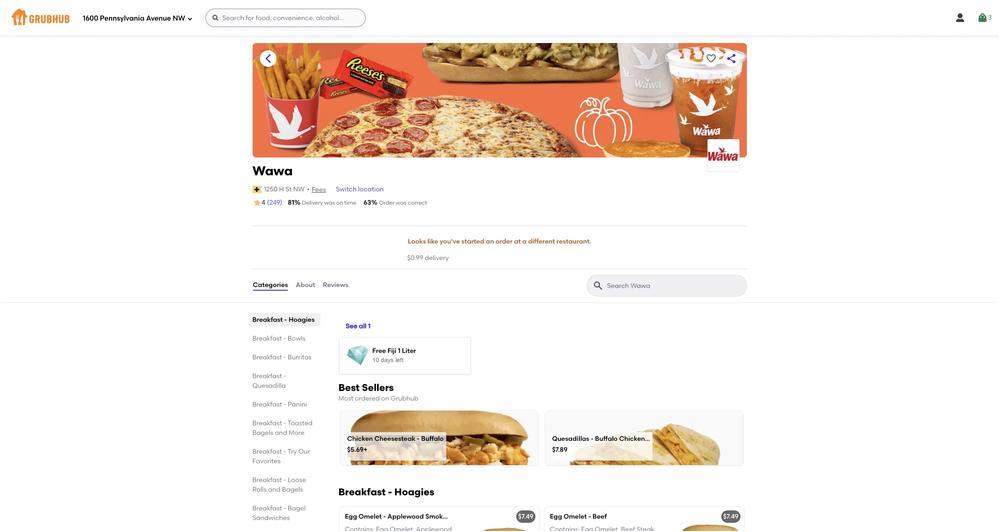 Task type: locate. For each thing, give the bounding box(es) containing it.
nw
[[173, 14, 185, 22], [293, 185, 305, 193]]

1 horizontal spatial bagels
[[282, 486, 303, 493]]

1 $7.49 from the left
[[518, 513, 534, 520]]

breakfast inside breakfast - loose rolls and bagels
[[252, 476, 282, 484]]

breakfast - panini tab
[[252, 399, 317, 409]]

wawa logo image
[[708, 139, 740, 171]]

omelet left the applewood
[[359, 513, 382, 520]]

0 horizontal spatial 1
[[368, 323, 371, 330]]

nw for 1600 pennsylvania avenue nw
[[173, 14, 185, 22]]

see
[[346, 323, 357, 330]]

burritos
[[288, 353, 312, 361]]

63
[[364, 199, 371, 206]]

on left time
[[336, 200, 343, 206]]

different
[[528, 238, 555, 245]]

breakfast down quesadilla
[[252, 400, 282, 408]]

2 omelet from the left
[[564, 513, 587, 520]]

0 horizontal spatial nw
[[173, 14, 185, 22]]

breakfast inside breakfast - bowls tab
[[252, 334, 282, 342]]

1 egg from the left
[[345, 513, 357, 520]]

buffalo
[[421, 435, 444, 443], [595, 435, 618, 443]]

0 vertical spatial breakfast - hoagies
[[252, 316, 315, 323]]

caret left icon image
[[263, 53, 274, 64]]

egg omelet - beef image
[[676, 507, 744, 531]]

bagels inside breakfast - toasted bagels and more
[[252, 429, 273, 437]]

and right rolls on the bottom left of the page
[[268, 486, 281, 493]]

looks
[[408, 238, 426, 245]]

bagels inside breakfast - loose rolls and bagels
[[282, 486, 303, 493]]

breakfast - hoagies up breakfast - bowls tab
[[252, 316, 315, 323]]

- right quesadillas
[[591, 435, 594, 443]]

bagel
[[288, 504, 306, 512]]

breakfast - bowls
[[252, 334, 306, 342]]

looks like you've started an order at a different restaurant. button
[[407, 232, 592, 252]]

1 horizontal spatial breakfast - hoagies
[[339, 486, 435, 498]]

breakfast - hoagies inside tab
[[252, 316, 315, 323]]

omelet for applewood
[[359, 513, 382, 520]]

breakfast - toasted bagels and more
[[252, 419, 313, 437]]

svg image
[[977, 12, 988, 23], [212, 14, 219, 22]]

1 horizontal spatial 1
[[398, 347, 401, 355]]

breakfast for breakfast - loose rolls and bagels tab
[[252, 476, 282, 484]]

-
[[284, 316, 287, 323], [284, 334, 286, 342], [284, 353, 286, 361], [284, 372, 286, 380], [284, 400, 286, 408], [284, 419, 286, 427], [417, 435, 420, 443], [591, 435, 594, 443], [284, 448, 286, 455], [284, 476, 286, 484], [388, 486, 392, 498], [284, 504, 286, 512], [383, 513, 386, 520], [589, 513, 591, 520]]

nw inside "main navigation" navigation
[[173, 14, 185, 22]]

delivery
[[302, 200, 323, 206]]

2 egg from the left
[[550, 513, 562, 520]]

correct
[[408, 200, 427, 206]]

breakfast inside breakfast - quesadilla
[[252, 372, 282, 380]]

on
[[336, 200, 343, 206], [381, 394, 389, 402]]

was for 63
[[396, 200, 407, 206]]

2 was from the left
[[396, 200, 407, 206]]

hoagies up egg omelet - applewood smoked bacon
[[395, 486, 435, 498]]

buffalo inside quesadillas - buffalo chicken... $7.89
[[595, 435, 618, 443]]

hoagies inside tab
[[289, 316, 315, 323]]

on inside best sellers most ordered on grubhub
[[381, 394, 389, 402]]

- left bowls
[[284, 334, 286, 342]]

1 was from the left
[[324, 200, 335, 206]]

loose
[[288, 476, 306, 484]]

breakfast inside 'breakfast - hoagies' tab
[[252, 316, 283, 323]]

0 horizontal spatial was
[[324, 200, 335, 206]]

1 horizontal spatial hoagies
[[395, 486, 435, 498]]

bagels up favorites
[[252, 429, 273, 437]]

1 horizontal spatial svg image
[[977, 12, 988, 23]]

breakfast inside 'breakfast - panini' tab
[[252, 400, 282, 408]]

svg image
[[955, 12, 966, 23], [187, 16, 193, 21]]

breakfast for breakfast - quesadilla tab
[[252, 372, 282, 380]]

1 omelet from the left
[[359, 513, 382, 520]]

magnifying glass icon image
[[593, 280, 604, 291]]

breakfast - quesadilla
[[252, 372, 286, 389]]

0 vertical spatial on
[[336, 200, 343, 206]]

egg for egg omelet - applewood smoked bacon
[[345, 513, 357, 520]]

about button
[[295, 269, 316, 302]]

1 right the "fiji"
[[398, 347, 401, 355]]

and left more
[[275, 429, 287, 437]]

1 vertical spatial hoagies
[[395, 486, 435, 498]]

- left toasted
[[284, 419, 286, 427]]

1 for all
[[368, 323, 371, 330]]

1 right the 'all'
[[368, 323, 371, 330]]

1 buffalo from the left
[[421, 435, 444, 443]]

2 $7.49 from the left
[[723, 513, 739, 520]]

3 button
[[977, 10, 992, 26]]

location
[[358, 185, 384, 193]]

breakfast - burritos tab
[[252, 352, 317, 362]]

breakfast down the +
[[339, 486, 386, 498]]

see all 1 button
[[346, 318, 371, 335]]

breakfast - hoagies
[[252, 316, 315, 323], [339, 486, 435, 498]]

smoked
[[426, 513, 451, 520]]

was
[[324, 200, 335, 206], [396, 200, 407, 206]]

breakfast up favorites
[[252, 448, 282, 455]]

1 horizontal spatial $7.49
[[723, 513, 739, 520]]

1 vertical spatial nw
[[293, 185, 305, 193]]

- inside breakfast - toasted bagels and more
[[284, 419, 286, 427]]

0 horizontal spatial egg
[[345, 513, 357, 520]]

1 horizontal spatial omelet
[[564, 513, 587, 520]]

$0.99
[[407, 254, 423, 262]]

$7.49
[[518, 513, 534, 520], [723, 513, 739, 520]]

0 vertical spatial hoagies
[[289, 316, 315, 323]]

0 vertical spatial bagels
[[252, 429, 273, 437]]

- inside the breakfast - bagel sandwiches
[[284, 504, 286, 512]]

restaurant.
[[557, 238, 592, 245]]

- left try
[[284, 448, 286, 455]]

on down sellers
[[381, 394, 389, 402]]

nw for 1250 h st nw
[[293, 185, 305, 193]]

order
[[379, 200, 395, 206]]

1 horizontal spatial on
[[381, 394, 389, 402]]

omelet
[[359, 513, 382, 520], [564, 513, 587, 520]]

0 horizontal spatial buffalo
[[421, 435, 444, 443]]

categories
[[253, 281, 288, 289]]

•
[[307, 185, 310, 193]]

avenue
[[146, 14, 171, 22]]

star icon image
[[252, 198, 262, 207]]

buffalo inside chicken cheesesteak - buffalo $5.69 +
[[421, 435, 444, 443]]

- up quesadilla
[[284, 372, 286, 380]]

- right cheesesteak
[[417, 435, 420, 443]]

0 vertical spatial nw
[[173, 14, 185, 22]]

fees
[[312, 186, 326, 194]]

order was correct
[[379, 200, 427, 206]]

1 inside free fiji 1 liter 10 days left
[[398, 347, 401, 355]]

toasted
[[288, 419, 313, 427]]

a
[[523, 238, 527, 245]]

hoagies up bowls
[[289, 316, 315, 323]]

share icon image
[[726, 53, 737, 64]]

0 horizontal spatial omelet
[[359, 513, 382, 520]]

0 horizontal spatial hoagies
[[289, 316, 315, 323]]

buffalo left chicken...
[[595, 435, 618, 443]]

0 horizontal spatial breakfast - hoagies
[[252, 316, 315, 323]]

omelet left beef
[[564, 513, 587, 520]]

breakfast up rolls on the bottom left of the page
[[252, 476, 282, 484]]

1 vertical spatial 1
[[398, 347, 401, 355]]

breakfast inside the breakfast - bagel sandwiches
[[252, 504, 282, 512]]

1
[[368, 323, 371, 330], [398, 347, 401, 355]]

breakfast for breakfast - bagel sandwiches tab
[[252, 504, 282, 512]]

1 vertical spatial bagels
[[282, 486, 303, 493]]

panini
[[288, 400, 307, 408]]

breakfast - loose rolls and bagels tab
[[252, 475, 317, 494]]

at
[[514, 238, 521, 245]]

rolls
[[252, 486, 267, 493]]

h
[[279, 185, 284, 193]]

omelet for beef
[[564, 513, 587, 520]]

breakfast - bagel sandwiches tab
[[252, 503, 317, 523]]

bagels down loose
[[282, 486, 303, 493]]

breakfast inside breakfast - toasted bagels and more
[[252, 419, 282, 427]]

1 inside button
[[368, 323, 371, 330]]

was right order at left top
[[396, 200, 407, 206]]

- left loose
[[284, 476, 286, 484]]

and inside breakfast - toasted bagels and more
[[275, 429, 287, 437]]

breakfast up sandwiches
[[252, 504, 282, 512]]

1600 pennsylvania avenue nw
[[83, 14, 185, 22]]

- inside chicken cheesesteak - buffalo $5.69 +
[[417, 435, 420, 443]]

egg
[[345, 513, 357, 520], [550, 513, 562, 520]]

breakfast - panini
[[252, 400, 307, 408]]

1 horizontal spatial buffalo
[[595, 435, 618, 443]]

1 horizontal spatial was
[[396, 200, 407, 206]]

0 vertical spatial and
[[275, 429, 287, 437]]

order
[[496, 238, 513, 245]]

0 horizontal spatial bagels
[[252, 429, 273, 437]]

1 vertical spatial and
[[268, 486, 281, 493]]

0 vertical spatial 1
[[368, 323, 371, 330]]

breakfast down breakfast - panini
[[252, 419, 282, 427]]

applewood
[[388, 513, 424, 520]]

1 vertical spatial on
[[381, 394, 389, 402]]

breakfast inside breakfast - burritos tab
[[252, 353, 282, 361]]

and inside breakfast - loose rolls and bagels
[[268, 486, 281, 493]]

1250 h st nw
[[264, 185, 305, 193]]

all
[[359, 323, 367, 330]]

svg image right avenue at the left of page
[[187, 16, 193, 21]]

2 buffalo from the left
[[595, 435, 618, 443]]

$7.49 for egg omelet - applewood smoked bacon
[[518, 513, 534, 520]]

breakfast up breakfast - bowls on the bottom of the page
[[252, 316, 283, 323]]

• fees
[[307, 185, 326, 194]]

10
[[372, 357, 379, 363]]

liter
[[402, 347, 416, 355]]

4
[[262, 199, 265, 207]]

save this restaurant image
[[706, 53, 717, 64]]

breakfast inside breakfast - try our favorites
[[252, 448, 282, 455]]

breakfast up quesadilla
[[252, 372, 282, 380]]

1 horizontal spatial nw
[[293, 185, 305, 193]]

nw left •
[[293, 185, 305, 193]]

0 horizontal spatial $7.49
[[518, 513, 534, 520]]

svg image inside 3 button
[[977, 12, 988, 23]]

nw right avenue at the left of page
[[173, 14, 185, 22]]

breakfast down breakfast - bowls on the bottom of the page
[[252, 353, 282, 361]]

buffalo right cheesesteak
[[421, 435, 444, 443]]

breakfast up breakfast - burritos
[[252, 334, 282, 342]]

and
[[275, 429, 287, 437], [268, 486, 281, 493]]

svg image left 3 button
[[955, 12, 966, 23]]

3
[[988, 14, 992, 21]]

was down fees button
[[324, 200, 335, 206]]

breakfast for breakfast - burritos tab
[[252, 353, 282, 361]]

- left the panini
[[284, 400, 286, 408]]

breakfast - bagel sandwiches
[[252, 504, 306, 522]]

breakfast - hoagies up the applewood
[[339, 486, 435, 498]]

delivery was on time
[[302, 200, 356, 206]]

left
[[396, 357, 404, 363]]

breakfast - loose rolls and bagels
[[252, 476, 306, 493]]

$0.99 delivery
[[407, 254, 449, 262]]

- left 'bagel' at bottom left
[[284, 504, 286, 512]]

1 horizontal spatial egg
[[550, 513, 562, 520]]

breakfast
[[252, 316, 283, 323], [252, 334, 282, 342], [252, 353, 282, 361], [252, 372, 282, 380], [252, 400, 282, 408], [252, 419, 282, 427], [252, 448, 282, 455], [252, 476, 282, 484], [339, 486, 386, 498], [252, 504, 282, 512]]

nw inside button
[[293, 185, 305, 193]]

bagels
[[252, 429, 273, 437], [282, 486, 303, 493]]



Task type: vqa. For each thing, say whether or not it's contained in the screenshot.
JASMIN GREEN MILK TEA at the left bottom
no



Task type: describe. For each thing, give the bounding box(es) containing it.
main navigation navigation
[[0, 0, 999, 36]]

$7.89
[[552, 446, 568, 454]]

chicken cheesesteak - buffalo $5.69 +
[[347, 435, 444, 454]]

breakfast - toasted bagels and more tab
[[252, 418, 317, 437]]

cheesesteak
[[375, 435, 416, 443]]

- up breakfast - bowls tab
[[284, 316, 287, 323]]

favorites
[[252, 457, 281, 465]]

was for 81
[[324, 200, 335, 206]]

1 vertical spatial breakfast - hoagies
[[339, 486, 435, 498]]

breakfast for 'breakfast - hoagies' tab
[[252, 316, 283, 323]]

- left the applewood
[[383, 513, 386, 520]]

breakfast - hoagies tab
[[252, 315, 317, 324]]

started
[[462, 238, 485, 245]]

subscription pass image
[[252, 186, 262, 193]]

our
[[298, 448, 310, 455]]

wawa
[[252, 163, 293, 179]]

beef
[[593, 513, 607, 520]]

breakfast for breakfast - toasted bagels and more tab
[[252, 419, 282, 427]]

- up the applewood
[[388, 486, 392, 498]]

- inside quesadillas - buffalo chicken... $7.89
[[591, 435, 594, 443]]

- inside tab
[[284, 400, 286, 408]]

$7.49 for egg omelet - beef
[[723, 513, 739, 520]]

reviews
[[323, 281, 349, 289]]

sellers
[[362, 382, 394, 393]]

quesadilla
[[252, 382, 286, 389]]

breakfast - try our favorites
[[252, 448, 310, 465]]

time
[[344, 200, 356, 206]]

bacon
[[452, 513, 473, 520]]

- inside breakfast - quesadilla
[[284, 372, 286, 380]]

fees button
[[311, 185, 327, 195]]

quesadillas
[[552, 435, 590, 443]]

like
[[428, 238, 438, 245]]

quesadillas - buffalo chicken... $7.89
[[552, 435, 650, 454]]

(249)
[[267, 199, 282, 206]]

+
[[364, 446, 368, 454]]

try
[[288, 448, 297, 455]]

switch location
[[336, 185, 384, 193]]

grubhub
[[391, 394, 419, 402]]

switch
[[336, 185, 357, 193]]

$5.69
[[347, 446, 364, 454]]

0 horizontal spatial svg image
[[212, 14, 219, 22]]

most
[[339, 394, 354, 402]]

reviews button
[[323, 269, 349, 302]]

1600
[[83, 14, 98, 22]]

egg omelet - beef
[[550, 513, 607, 520]]

more
[[289, 429, 305, 437]]

an
[[486, 238, 494, 245]]

Search Wawa search field
[[606, 281, 744, 290]]

1 horizontal spatial svg image
[[955, 12, 966, 23]]

- left burritos
[[284, 353, 286, 361]]

81
[[288, 199, 294, 206]]

egg omelet - applewood smoked bacon image
[[470, 507, 539, 531]]

categories button
[[252, 269, 289, 302]]

breakfast - burritos
[[252, 353, 312, 361]]

sandwiches
[[252, 514, 290, 522]]

pennsylvania
[[100, 14, 145, 22]]

chicken
[[347, 435, 373, 443]]

1250 h st nw button
[[264, 184, 305, 195]]

0 horizontal spatial svg image
[[187, 16, 193, 21]]

switch location button
[[336, 184, 384, 195]]

see all 1
[[346, 323, 371, 330]]

and for bagels
[[268, 486, 281, 493]]

fiji
[[388, 347, 397, 355]]

days
[[381, 357, 394, 363]]

- inside breakfast - loose rolls and bagels
[[284, 476, 286, 484]]

bowls
[[288, 334, 306, 342]]

breakfast for the breakfast - try our favorites tab at the left of the page
[[252, 448, 282, 455]]

and for more
[[275, 429, 287, 437]]

rewards image
[[347, 345, 369, 367]]

- left beef
[[589, 513, 591, 520]]

ordered
[[355, 394, 380, 402]]

breakfast for 'breakfast - panini' tab
[[252, 400, 282, 408]]

chicken...
[[619, 435, 650, 443]]

breakfast - try our favorites tab
[[252, 447, 317, 466]]

Search for food, convenience, alcohol... search field
[[205, 9, 366, 27]]

breakfast - bowls tab
[[252, 334, 317, 343]]

best
[[339, 382, 360, 393]]

best sellers most ordered on grubhub
[[339, 382, 419, 402]]

- inside breakfast - try our favorites
[[284, 448, 286, 455]]

breakfast for breakfast - bowls tab
[[252, 334, 282, 342]]

delivery
[[425, 254, 449, 262]]

breakfast - quesadilla tab
[[252, 371, 317, 390]]

free
[[372, 347, 386, 355]]

egg for egg omelet - beef
[[550, 513, 562, 520]]

1250
[[264, 185, 278, 193]]

0 horizontal spatial on
[[336, 200, 343, 206]]

egg omelet - applewood smoked bacon
[[345, 513, 473, 520]]

st
[[286, 185, 292, 193]]

you've
[[440, 238, 460, 245]]

1 for fiji
[[398, 347, 401, 355]]

free fiji 1 liter 10 days left
[[372, 347, 416, 363]]

save this restaurant button
[[703, 50, 719, 67]]

about
[[296, 281, 315, 289]]

looks like you've started an order at a different restaurant.
[[408, 238, 592, 245]]



